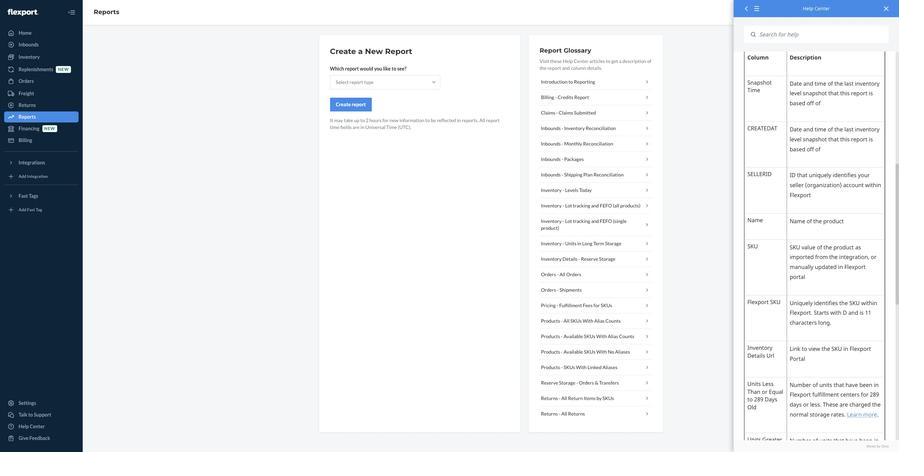 Task type: locate. For each thing, give the bounding box(es) containing it.
- left credits
[[555, 94, 557, 100]]

0 vertical spatial reports link
[[94, 8, 119, 16]]

0 vertical spatial in
[[457, 118, 461, 123]]

inventory - units in long term storage button
[[540, 236, 652, 252]]

1 horizontal spatial report
[[540, 47, 562, 54]]

with left no
[[596, 349, 607, 355]]

inventory up replenishments
[[19, 54, 40, 60]]

add for add integration
[[19, 174, 26, 179]]

- for products - skus with linked aliases
[[561, 365, 563, 371]]

new up the billing link
[[44, 126, 55, 131]]

0 horizontal spatial in
[[361, 124, 364, 130]]

returns - all returns button
[[540, 407, 652, 422]]

inventory down inventory - levels today
[[541, 203, 562, 209]]

lot for inventory - lot tracking and fefo (single product)
[[565, 219, 572, 224]]

2
[[366, 118, 369, 123]]

feedback
[[29, 436, 50, 442]]

for right fees
[[594, 303, 600, 309]]

storage inside inventory details - reserve storage button
[[599, 256, 616, 262]]

orders up orders - shipments
[[541, 272, 556, 278]]

all right reports.
[[480, 118, 485, 123]]

billing - credits report
[[541, 94, 589, 100]]

lot up the units
[[565, 219, 572, 224]]

time
[[386, 124, 397, 130]]

new up orders link
[[58, 67, 69, 72]]

in left reports.
[[457, 118, 461, 123]]

give
[[19, 436, 28, 442]]

reports link
[[94, 8, 119, 16], [4, 112, 79, 123]]

2 claims from the left
[[559, 110, 573, 116]]

available up the products - skus with linked aliases at bottom
[[564, 349, 583, 355]]

inventory link
[[4, 52, 79, 63]]

column
[[571, 65, 586, 71]]

all inside button
[[560, 272, 565, 278]]

add integration link
[[4, 171, 79, 182]]

0 horizontal spatial help center
[[19, 424, 45, 430]]

to left get
[[606, 58, 611, 64]]

and for inventory - lot tracking and fefo (single product)
[[591, 219, 599, 224]]

for
[[382, 118, 389, 123], [594, 303, 600, 309]]

- left packages
[[562, 156, 563, 162]]

1 products from the top
[[541, 318, 560, 324]]

inventory - lot tracking and fefo (single product)
[[541, 219, 627, 231]]

1 horizontal spatial billing
[[541, 94, 554, 100]]

integrations
[[19, 160, 45, 166]]

create for create report
[[336, 102, 351, 108]]

- for products - available skus with no aliases
[[561, 349, 563, 355]]

orders for orders - all orders
[[541, 272, 556, 278]]

- for products - available skus with alias counts
[[561, 334, 563, 340]]

1 horizontal spatial claims
[[559, 110, 573, 116]]

center up column in the top right of the page
[[574, 58, 589, 64]]

0 vertical spatial billing
[[541, 94, 554, 100]]

by left the dixa on the bottom
[[877, 445, 881, 449]]

you
[[374, 66, 382, 72]]

alias for products - available skus with alias counts
[[608, 334, 618, 340]]

new
[[58, 67, 69, 72], [390, 118, 399, 123], [44, 126, 55, 131]]

1 available from the top
[[564, 334, 583, 340]]

0 horizontal spatial for
[[382, 118, 389, 123]]

1 vertical spatial reports
[[19, 114, 36, 120]]

1 vertical spatial available
[[564, 349, 583, 355]]

(all
[[613, 203, 619, 209]]

- down inventory - levels today
[[563, 203, 564, 209]]

inbounds left packages
[[541, 156, 561, 162]]

1 horizontal spatial in
[[457, 118, 461, 123]]

products inside button
[[541, 318, 560, 324]]

1 vertical spatial reconciliation
[[583, 141, 613, 147]]

skus down orders - shipments button
[[601, 303, 612, 309]]

units
[[565, 241, 577, 247]]

0 vertical spatial a
[[358, 47, 363, 56]]

fefo for (single
[[600, 219, 612, 224]]

billing for billing
[[19, 138, 32, 143]]

0 horizontal spatial report
[[385, 47, 412, 56]]

reflected
[[437, 118, 456, 123]]

new for financing
[[44, 126, 55, 131]]

0 vertical spatial fast
[[19, 193, 28, 199]]

inventory down product)
[[541, 241, 562, 247]]

a left new
[[358, 47, 363, 56]]

2 horizontal spatial help
[[803, 5, 814, 12]]

alias
[[594, 318, 605, 324], [608, 334, 618, 340]]

inbounds - packages
[[541, 156, 584, 162]]

1 horizontal spatial reserve
[[581, 256, 598, 262]]

- down returns - all return items by skus
[[559, 412, 561, 417]]

0 vertical spatial fefo
[[600, 203, 612, 209]]

- down products - all skus with alias counts
[[561, 334, 563, 340]]

available for products - available skus with no aliases
[[564, 349, 583, 355]]

all up orders - shipments
[[560, 272, 565, 278]]

counts for products - all skus with alias counts
[[606, 318, 621, 324]]

help center up search search field
[[803, 5, 830, 12]]

0 vertical spatial help
[[803, 5, 814, 12]]

a
[[358, 47, 363, 56], [619, 58, 622, 64]]

elevio
[[867, 445, 876, 449]]

long
[[582, 241, 593, 247]]

1 vertical spatial add
[[19, 208, 26, 213]]

help center up the "give feedback"
[[19, 424, 45, 430]]

lot inside button
[[565, 203, 572, 209]]

returns for returns - all returns
[[541, 412, 558, 417]]

1 horizontal spatial help center
[[803, 5, 830, 12]]

0 vertical spatial storage
[[605, 241, 622, 247]]

inventory up product)
[[541, 219, 562, 224]]

product)
[[541, 225, 559, 231]]

1 vertical spatial counts
[[619, 334, 634, 340]]

1 vertical spatial in
[[361, 124, 364, 130]]

storage up 'return'
[[559, 380, 575, 386]]

- inside button
[[557, 272, 559, 278]]

orders - shipments button
[[540, 283, 652, 298]]

(utc).
[[398, 124, 411, 130]]

fast left 'tags'
[[19, 193, 28, 199]]

1 vertical spatial fefo
[[600, 219, 612, 224]]

1 vertical spatial reports link
[[4, 112, 79, 123]]

items
[[584, 396, 596, 402]]

storage inside inventory - units in long term storage button
[[605, 241, 622, 247]]

0 horizontal spatial help
[[19, 424, 29, 430]]

inventory inside inventory - lot tracking and fefo (single product)
[[541, 219, 562, 224]]

0 horizontal spatial new
[[44, 126, 55, 131]]

report inside visit these help center articles to get a description of the report and column details.
[[548, 65, 561, 71]]

alias inside button
[[608, 334, 618, 340]]

talk to support button
[[4, 410, 79, 421]]

and down inventory - lot tracking and fefo (all products) button
[[591, 219, 599, 224]]

1 horizontal spatial new
[[58, 67, 69, 72]]

help down report glossary
[[563, 58, 573, 64]]

report inside button
[[574, 94, 589, 100]]

inbounds for inbounds
[[19, 42, 39, 48]]

0 vertical spatial reports
[[94, 8, 119, 16]]

2 vertical spatial reconciliation
[[594, 172, 624, 178]]

- for inbounds - inventory reconciliation
[[562, 125, 563, 131]]

create
[[330, 47, 356, 56], [336, 102, 351, 108]]

2 horizontal spatial new
[[390, 118, 399, 123]]

available for products - available skus with alias counts
[[564, 334, 583, 340]]

- for inbounds - shipping plan reconciliation
[[562, 172, 563, 178]]

0 vertical spatial available
[[564, 334, 583, 340]]

report left type
[[350, 79, 363, 85]]

counts inside products - available skus with alias counts button
[[619, 334, 634, 340]]

- for inbounds - monthly reconciliation
[[562, 141, 563, 147]]

report up 'up'
[[352, 102, 366, 108]]

return
[[568, 396, 583, 402]]

and left column in the top right of the page
[[562, 65, 570, 71]]

pricing - fulfillment fees for skus
[[541, 303, 612, 309]]

in right are
[[361, 124, 364, 130]]

0 vertical spatial tracking
[[573, 203, 590, 209]]

tracking for (all
[[573, 203, 590, 209]]

2 lot from the top
[[565, 219, 572, 224]]

reconciliation for inbounds - monthly reconciliation
[[583, 141, 613, 147]]

storage right term
[[605, 241, 622, 247]]

orders - all orders
[[541, 272, 581, 278]]

0 horizontal spatial alias
[[594, 318, 605, 324]]

2 vertical spatial storage
[[559, 380, 575, 386]]

- left 'shipping'
[[562, 172, 563, 178]]

1 horizontal spatial by
[[877, 445, 881, 449]]

0 horizontal spatial billing
[[19, 138, 32, 143]]

2 horizontal spatial center
[[815, 5, 830, 12]]

- for returns - all returns
[[559, 412, 561, 417]]

report glossary
[[540, 47, 591, 54]]

inbounds for inbounds - packages
[[541, 156, 561, 162]]

inbounds - shipping plan reconciliation
[[541, 172, 624, 178]]

counts for products - available skus with alias counts
[[619, 334, 634, 340]]

- left monthly
[[562, 141, 563, 147]]

- left shipments
[[557, 287, 559, 293]]

create up may
[[336, 102, 351, 108]]

4 products from the top
[[541, 365, 560, 371]]

alias up no
[[608, 334, 618, 340]]

2 vertical spatial in
[[577, 241, 581, 247]]

all down fulfillment
[[564, 318, 569, 324]]

claims down credits
[[559, 110, 573, 116]]

reconciliation down the claims - claims submitted button
[[586, 125, 616, 131]]

Search search field
[[756, 26, 889, 43]]

center down talk to support
[[30, 424, 45, 430]]

orders link
[[4, 76, 79, 87]]

1 vertical spatial for
[[594, 303, 600, 309]]

with for products - all skus with alias counts
[[583, 318, 593, 324]]

inventory up orders - all orders
[[541, 256, 562, 262]]

(single
[[613, 219, 627, 224]]

tracking inside inventory - lot tracking and fefo (single product)
[[573, 219, 590, 224]]

1 vertical spatial lot
[[565, 219, 572, 224]]

flexport logo image
[[8, 9, 39, 16]]

1 vertical spatial alias
[[608, 334, 618, 340]]

report inside it may take up to 2 hours for new information to be reflected in reports. all report time fields are in universal time (utc).
[[486, 118, 500, 123]]

1 vertical spatial storage
[[599, 256, 616, 262]]

1 horizontal spatial center
[[574, 58, 589, 64]]

1 tracking from the top
[[573, 203, 590, 209]]

counts inside products - all skus with alias counts button
[[606, 318, 621, 324]]

inventory left levels
[[541, 187, 562, 193]]

which report would you like to see?
[[330, 66, 407, 72]]

report up see?
[[385, 47, 412, 56]]

1 vertical spatial aliases
[[603, 365, 618, 371]]

0 vertical spatial new
[[58, 67, 69, 72]]

create inside button
[[336, 102, 351, 108]]

1 horizontal spatial a
[[619, 58, 622, 64]]

1 vertical spatial and
[[591, 203, 599, 209]]

reconciliation inside inbounds - monthly reconciliation button
[[583, 141, 613, 147]]

1 add from the top
[[19, 174, 26, 179]]

and down inventory - levels today button
[[591, 203, 599, 209]]

all
[[480, 118, 485, 123], [560, 272, 565, 278], [564, 318, 569, 324], [561, 396, 567, 402], [561, 412, 567, 417]]

submitted
[[574, 110, 596, 116]]

report
[[548, 65, 561, 71], [345, 66, 359, 72], [350, 79, 363, 85], [352, 102, 366, 108], [486, 118, 500, 123]]

shipping
[[564, 172, 582, 178]]

information
[[400, 118, 424, 123]]

billing inside button
[[541, 94, 554, 100]]

inbounds for inbounds - shipping plan reconciliation
[[541, 172, 561, 178]]

2 available from the top
[[564, 349, 583, 355]]

inbounds inside button
[[541, 141, 561, 147]]

and inside button
[[591, 203, 599, 209]]

2 horizontal spatial in
[[577, 241, 581, 247]]

to right like
[[392, 66, 396, 72]]

fefo inside button
[[600, 203, 612, 209]]

1 vertical spatial tracking
[[573, 219, 590, 224]]

- down claims - claims submitted
[[562, 125, 563, 131]]

tracking
[[573, 203, 590, 209], [573, 219, 590, 224]]

would
[[360, 66, 373, 72]]

1 vertical spatial create
[[336, 102, 351, 108]]

by inside button
[[597, 396, 602, 402]]

fefo left the (single
[[600, 219, 612, 224]]

- left levels
[[563, 187, 564, 193]]

1 vertical spatial by
[[877, 445, 881, 449]]

by right items
[[597, 396, 602, 402]]

inbounds - packages button
[[540, 152, 652, 168]]

- up reserve storage - orders & transfers
[[561, 365, 563, 371]]

inventory inside button
[[541, 203, 562, 209]]

1 horizontal spatial alias
[[608, 334, 618, 340]]

2 fefo from the top
[[600, 219, 612, 224]]

2 horizontal spatial report
[[574, 94, 589, 100]]

and
[[562, 65, 570, 71], [591, 203, 599, 209], [591, 219, 599, 224]]

- up 'inventory - units in long term storage'
[[563, 219, 564, 224]]

products)
[[620, 203, 641, 209]]

billing
[[541, 94, 554, 100], [19, 138, 32, 143]]

add down fast tags
[[19, 208, 26, 213]]

report inside button
[[352, 102, 366, 108]]

orders left the "&"
[[579, 380, 594, 386]]

available down products - all skus with alias counts
[[564, 334, 583, 340]]

2 products from the top
[[541, 334, 560, 340]]

in
[[457, 118, 461, 123], [361, 124, 364, 130], [577, 241, 581, 247]]

1 vertical spatial billing
[[19, 138, 32, 143]]

1 horizontal spatial help
[[563, 58, 573, 64]]

new up time
[[390, 118, 399, 123]]

report up "these" at the right of page
[[540, 47, 562, 54]]

- up returns - all return items by skus
[[576, 380, 578, 386]]

with down fees
[[583, 318, 593, 324]]

inventory for inventory - levels today
[[541, 187, 562, 193]]

tag
[[36, 208, 42, 213]]

inbounds - inventory reconciliation
[[541, 125, 616, 131]]

in left long
[[577, 241, 581, 247]]

returns
[[19, 102, 36, 108], [541, 396, 558, 402], [541, 412, 558, 417], [568, 412, 585, 417]]

1 vertical spatial new
[[390, 118, 399, 123]]

1 vertical spatial center
[[574, 58, 589, 64]]

create for create a new report
[[330, 47, 356, 56]]

- up the products - skus with linked aliases at bottom
[[561, 349, 563, 355]]

1 lot from the top
[[565, 203, 572, 209]]

skus down products - available skus with alias counts
[[584, 349, 595, 355]]

to inside button
[[28, 413, 33, 418]]

billing down introduction
[[541, 94, 554, 100]]

- inside inventory - lot tracking and fefo (single product)
[[563, 219, 564, 224]]

lot inside inventory - lot tracking and fefo (single product)
[[565, 219, 572, 224]]

universal
[[365, 124, 385, 130]]

inventory for inventory details - reserve storage
[[541, 256, 562, 262]]

and inside inventory - lot tracking and fefo (single product)
[[591, 219, 599, 224]]

0 horizontal spatial center
[[30, 424, 45, 430]]

inventory for inventory - lot tracking and fefo (all products)
[[541, 203, 562, 209]]

2 vertical spatial and
[[591, 219, 599, 224]]

billing down financing
[[19, 138, 32, 143]]

inbounds for inbounds - inventory reconciliation
[[541, 125, 561, 131]]

report for billing - credits report
[[574, 94, 589, 100]]

to right the talk
[[28, 413, 33, 418]]

in inside button
[[577, 241, 581, 247]]

for up time
[[382, 118, 389, 123]]

1 vertical spatial help center
[[19, 424, 45, 430]]

home link
[[4, 28, 79, 39]]

all left 'return'
[[561, 396, 567, 402]]

inbounds up the inbounds - packages
[[541, 141, 561, 147]]

alias inside button
[[594, 318, 605, 324]]

report up the select report type on the top of the page
[[345, 66, 359, 72]]

1 fefo from the top
[[600, 203, 612, 209]]

report down reporting on the top of page
[[574, 94, 589, 100]]

give feedback
[[19, 436, 50, 442]]

0 vertical spatial and
[[562, 65, 570, 71]]

fast left the tag
[[27, 208, 35, 213]]

2 add from the top
[[19, 208, 26, 213]]

aliases right linked
[[603, 365, 618, 371]]

all down returns - all return items by skus
[[561, 412, 567, 417]]

visit these help center articles to get a description of the report and column details.
[[540, 58, 652, 71]]

by
[[597, 396, 602, 402], [877, 445, 881, 449]]

0 horizontal spatial by
[[597, 396, 602, 402]]

0 vertical spatial for
[[382, 118, 389, 123]]

1 vertical spatial help
[[563, 58, 573, 64]]

- for products - all skus with alias counts
[[561, 318, 563, 324]]

2 tracking from the top
[[573, 219, 590, 224]]

to left 2
[[360, 118, 365, 123]]

tracking inside inventory - lot tracking and fefo (all products) button
[[573, 203, 590, 209]]

fefo inside inventory - lot tracking and fefo (single product)
[[600, 219, 612, 224]]

0 vertical spatial add
[[19, 174, 26, 179]]

a right get
[[619, 58, 622, 64]]

0 horizontal spatial reports
[[19, 114, 36, 120]]

0 vertical spatial reconciliation
[[586, 125, 616, 131]]

report for create a new report
[[385, 47, 412, 56]]

-
[[555, 94, 557, 100], [556, 110, 558, 116], [562, 125, 563, 131], [562, 141, 563, 147], [562, 156, 563, 162], [562, 172, 563, 178], [563, 187, 564, 193], [563, 203, 564, 209], [563, 219, 564, 224], [563, 241, 564, 247], [579, 256, 580, 262], [557, 272, 559, 278], [557, 287, 559, 293], [557, 303, 558, 309], [561, 318, 563, 324], [561, 334, 563, 340], [561, 349, 563, 355], [561, 365, 563, 371], [576, 380, 578, 386], [559, 396, 561, 402], [559, 412, 561, 417]]

reserve up returns - all return items by skus
[[541, 380, 558, 386]]

1 horizontal spatial for
[[594, 303, 600, 309]]

with
[[583, 318, 593, 324], [596, 334, 607, 340], [596, 349, 607, 355], [576, 365, 587, 371]]

0 vertical spatial create
[[330, 47, 356, 56]]

with inside button
[[583, 318, 593, 324]]

get
[[611, 58, 618, 64]]

inbounds down claims - claims submitted
[[541, 125, 561, 131]]

report right reports.
[[486, 118, 500, 123]]

- left the units
[[563, 241, 564, 247]]

fulfillment
[[559, 303, 582, 309]]

reconciliation inside "inbounds - inventory reconciliation" button
[[586, 125, 616, 131]]

like
[[383, 66, 391, 72]]

may
[[334, 118, 343, 123]]

0 vertical spatial counts
[[606, 318, 621, 324]]

orders up freight
[[19, 78, 34, 84]]

pricing - fulfillment fees for skus button
[[540, 298, 652, 314]]

are
[[353, 124, 360, 130]]

fefo left the (all
[[600, 203, 612, 209]]

lot down inventory - levels today
[[565, 203, 572, 209]]

2 vertical spatial new
[[44, 126, 55, 131]]

center inside visit these help center articles to get a description of the report and column details.
[[574, 58, 589, 64]]

for inside it may take up to 2 hours for new information to be reflected in reports. all report time fields are in universal time (utc).
[[382, 118, 389, 123]]

- down billing - credits report
[[556, 110, 558, 116]]

glossary
[[564, 47, 591, 54]]

reconciliation down "inbounds - inventory reconciliation" button
[[583, 141, 613, 147]]

1 vertical spatial a
[[619, 58, 622, 64]]

all inside button
[[564, 318, 569, 324]]

claims down billing - credits report
[[541, 110, 555, 116]]

inventory - lot tracking and fefo (all products) button
[[540, 199, 652, 214]]

to left reporting on the top of page
[[569, 79, 573, 85]]

to inside visit these help center articles to get a description of the report and column details.
[[606, 58, 611, 64]]

with down products - all skus with alias counts button
[[596, 334, 607, 340]]

billing - credits report button
[[540, 90, 652, 105]]

skus inside button
[[570, 318, 582, 324]]

3 products from the top
[[541, 349, 560, 355]]

all for returns - all return items by skus
[[561, 396, 567, 402]]

add left integration
[[19, 174, 26, 179]]

0 horizontal spatial claims
[[541, 110, 555, 116]]

report
[[385, 47, 412, 56], [540, 47, 562, 54], [574, 94, 589, 100]]

- down fulfillment
[[561, 318, 563, 324]]

1 vertical spatial reserve
[[541, 380, 558, 386]]

0 vertical spatial by
[[597, 396, 602, 402]]

talk to support
[[19, 413, 51, 418]]

inbounds for inbounds - monthly reconciliation
[[541, 141, 561, 147]]

inventory for inventory - lot tracking and fefo (single product)
[[541, 219, 562, 224]]

inventory - lot tracking and fefo (all products)
[[541, 203, 641, 209]]

help up the 'give' at the bottom left of page
[[19, 424, 29, 430]]

1 claims from the left
[[541, 110, 555, 116]]

all for returns - all returns
[[561, 412, 567, 417]]

0 vertical spatial alias
[[594, 318, 605, 324]]

0 vertical spatial lot
[[565, 203, 572, 209]]



Task type: describe. For each thing, give the bounding box(es) containing it.
skus up reserve storage - orders & transfers
[[564, 365, 575, 371]]

these
[[550, 58, 562, 64]]

monthly
[[564, 141, 582, 147]]

- for inventory - lot tracking and fefo (all products)
[[563, 203, 564, 209]]

create report button
[[330, 98, 372, 112]]

add integration
[[19, 174, 48, 179]]

- for orders - shipments
[[557, 287, 559, 293]]

inbounds - monthly reconciliation button
[[540, 136, 652, 152]]

replenishments
[[19, 67, 53, 72]]

products - skus with linked aliases
[[541, 365, 618, 371]]

1 horizontal spatial reports
[[94, 8, 119, 16]]

claims - claims submitted
[[541, 110, 596, 116]]

elevio by dixa
[[867, 445, 889, 449]]

see?
[[397, 66, 407, 72]]

no
[[608, 349, 614, 355]]

new for replenishments
[[58, 67, 69, 72]]

inbounds link
[[4, 39, 79, 50]]

&
[[595, 380, 598, 386]]

reserve storage - orders & transfers
[[541, 380, 619, 386]]

products for products - available skus with alias counts
[[541, 334, 560, 340]]

0 vertical spatial aliases
[[615, 349, 630, 355]]

and inside visit these help center articles to get a description of the report and column details.
[[562, 65, 570, 71]]

skus down the transfers
[[603, 396, 614, 402]]

help center link
[[4, 422, 79, 433]]

which
[[330, 66, 344, 72]]

to left be
[[425, 118, 430, 123]]

reconciliation for inbounds - inventory reconciliation
[[586, 125, 616, 131]]

0 horizontal spatial reports link
[[4, 112, 79, 123]]

be
[[431, 118, 436, 123]]

with left linked
[[576, 365, 587, 371]]

- right details
[[579, 256, 580, 262]]

inbounds - inventory reconciliation button
[[540, 121, 652, 136]]

select report type
[[336, 79, 374, 85]]

- for pricing - fulfillment fees for skus
[[557, 303, 558, 309]]

and for inventory - lot tracking and fefo (all products)
[[591, 203, 599, 209]]

- for claims - claims submitted
[[556, 110, 558, 116]]

orders for orders - shipments
[[541, 287, 556, 293]]

claims - claims submitted button
[[540, 105, 652, 121]]

it may take up to 2 hours for new information to be reflected in reports. all report time fields are in universal time (utc).
[[330, 118, 500, 130]]

returns link
[[4, 100, 79, 111]]

- for returns - all return items by skus
[[559, 396, 561, 402]]

integration
[[27, 174, 48, 179]]

credits
[[558, 94, 573, 100]]

inventory for inventory - units in long term storage
[[541, 241, 562, 247]]

plan
[[583, 172, 593, 178]]

orders up shipments
[[566, 272, 581, 278]]

give feedback button
[[4, 434, 79, 445]]

with for products - available skus with alias counts
[[596, 334, 607, 340]]

introduction
[[541, 79, 568, 85]]

all for products - all skus with alias counts
[[564, 318, 569, 324]]

hours
[[369, 118, 382, 123]]

storage inside reserve storage - orders & transfers button
[[559, 380, 575, 386]]

to inside 'button'
[[569, 79, 573, 85]]

inventory for inventory
[[19, 54, 40, 60]]

returns for returns - all return items by skus
[[541, 396, 558, 402]]

1 horizontal spatial reports link
[[94, 8, 119, 16]]

reports.
[[462, 118, 479, 123]]

report for create report
[[352, 102, 366, 108]]

shipments
[[560, 287, 582, 293]]

products for products - skus with linked aliases
[[541, 365, 560, 371]]

help inside visit these help center articles to get a description of the report and column details.
[[563, 58, 573, 64]]

levels
[[565, 187, 578, 193]]

- for inventory - units in long term storage
[[563, 241, 564, 247]]

elevio by dixa link
[[744, 445, 889, 449]]

inventory up monthly
[[564, 125, 585, 131]]

skus up products - available skus with no aliases
[[584, 334, 595, 340]]

products for products - available skus with no aliases
[[541, 349, 560, 355]]

- for inventory - lot tracking and fefo (single product)
[[563, 219, 564, 224]]

0 horizontal spatial reserve
[[541, 380, 558, 386]]

fast inside dropdown button
[[19, 193, 28, 199]]

0 vertical spatial help center
[[803, 5, 830, 12]]

term
[[593, 241, 604, 247]]

support
[[34, 413, 51, 418]]

- for inventory - levels today
[[563, 187, 564, 193]]

- for orders - all orders
[[557, 272, 559, 278]]

inventory - lot tracking and fefo (single product) button
[[540, 214, 652, 236]]

billing for billing - credits report
[[541, 94, 554, 100]]

alias for products - all skus with alias counts
[[594, 318, 605, 324]]

- for inbounds - packages
[[562, 156, 563, 162]]

reserve storage - orders & transfers button
[[540, 376, 652, 392]]

all for orders - all orders
[[560, 272, 565, 278]]

fast tags
[[19, 193, 38, 199]]

of
[[647, 58, 652, 64]]

a inside visit these help center articles to get a description of the report and column details.
[[619, 58, 622, 64]]

products - available skus with no aliases button
[[540, 345, 652, 361]]

report for select report type
[[350, 79, 363, 85]]

inventory - levels today button
[[540, 183, 652, 199]]

settings
[[19, 401, 36, 407]]

lot for inventory - lot tracking and fefo (all products)
[[565, 203, 572, 209]]

inbounds - monthly reconciliation
[[541, 141, 613, 147]]

description
[[623, 58, 646, 64]]

0 vertical spatial center
[[815, 5, 830, 12]]

all inside it may take up to 2 hours for new information to be reflected in reports. all report time fields are in universal time (utc).
[[480, 118, 485, 123]]

add fast tag
[[19, 208, 42, 213]]

inventory - levels today
[[541, 187, 592, 193]]

returns for returns
[[19, 102, 36, 108]]

packages
[[564, 156, 584, 162]]

introduction to reporting
[[541, 79, 595, 85]]

fields
[[340, 124, 352, 130]]

inventory details - reserve storage button
[[540, 252, 652, 267]]

today
[[579, 187, 592, 193]]

returns - all return items by skus
[[541, 396, 614, 402]]

0 vertical spatial reserve
[[581, 256, 598, 262]]

settings link
[[4, 398, 79, 409]]

products - skus with linked aliases button
[[540, 361, 652, 376]]

create a new report
[[330, 47, 412, 56]]

products - all skus with alias counts
[[541, 318, 621, 324]]

returns - all return items by skus button
[[540, 392, 652, 407]]

1 vertical spatial fast
[[27, 208, 35, 213]]

add for add fast tag
[[19, 208, 26, 213]]

details.
[[587, 65, 602, 71]]

2 vertical spatial center
[[30, 424, 45, 430]]

reporting
[[574, 79, 595, 85]]

orders for orders
[[19, 78, 34, 84]]

0 horizontal spatial a
[[358, 47, 363, 56]]

freight link
[[4, 88, 79, 99]]

home
[[19, 30, 32, 36]]

linked
[[588, 365, 602, 371]]

products - available skus with no aliases
[[541, 349, 630, 355]]

integrations button
[[4, 158, 79, 169]]

time
[[330, 124, 340, 130]]

orders - shipments
[[541, 287, 582, 293]]

new inside it may take up to 2 hours for new information to be reflected in reports. all report time fields are in universal time (utc).
[[390, 118, 399, 123]]

2 vertical spatial help
[[19, 424, 29, 430]]

tracking for (single
[[573, 219, 590, 224]]

transfers
[[599, 380, 619, 386]]

products for products - all skus with alias counts
[[541, 318, 560, 324]]

the
[[540, 65, 547, 71]]

products - available skus with alias counts
[[541, 334, 634, 340]]

fefo for (all
[[600, 203, 612, 209]]

introduction to reporting button
[[540, 74, 652, 90]]

- for billing - credits report
[[555, 94, 557, 100]]

close navigation image
[[68, 8, 76, 17]]

freight
[[19, 91, 34, 97]]

reconciliation inside 'inbounds - shipping plan reconciliation' button
[[594, 172, 624, 178]]

products - available skus with alias counts button
[[540, 329, 652, 345]]

with for products - available skus with no aliases
[[596, 349, 607, 355]]

report for which report would you like to see?
[[345, 66, 359, 72]]

for inside button
[[594, 303, 600, 309]]

inventory details - reserve storage
[[541, 256, 616, 262]]

add fast tag link
[[4, 205, 79, 216]]

tags
[[29, 193, 38, 199]]



Task type: vqa. For each thing, say whether or not it's contained in the screenshot.
see?
yes



